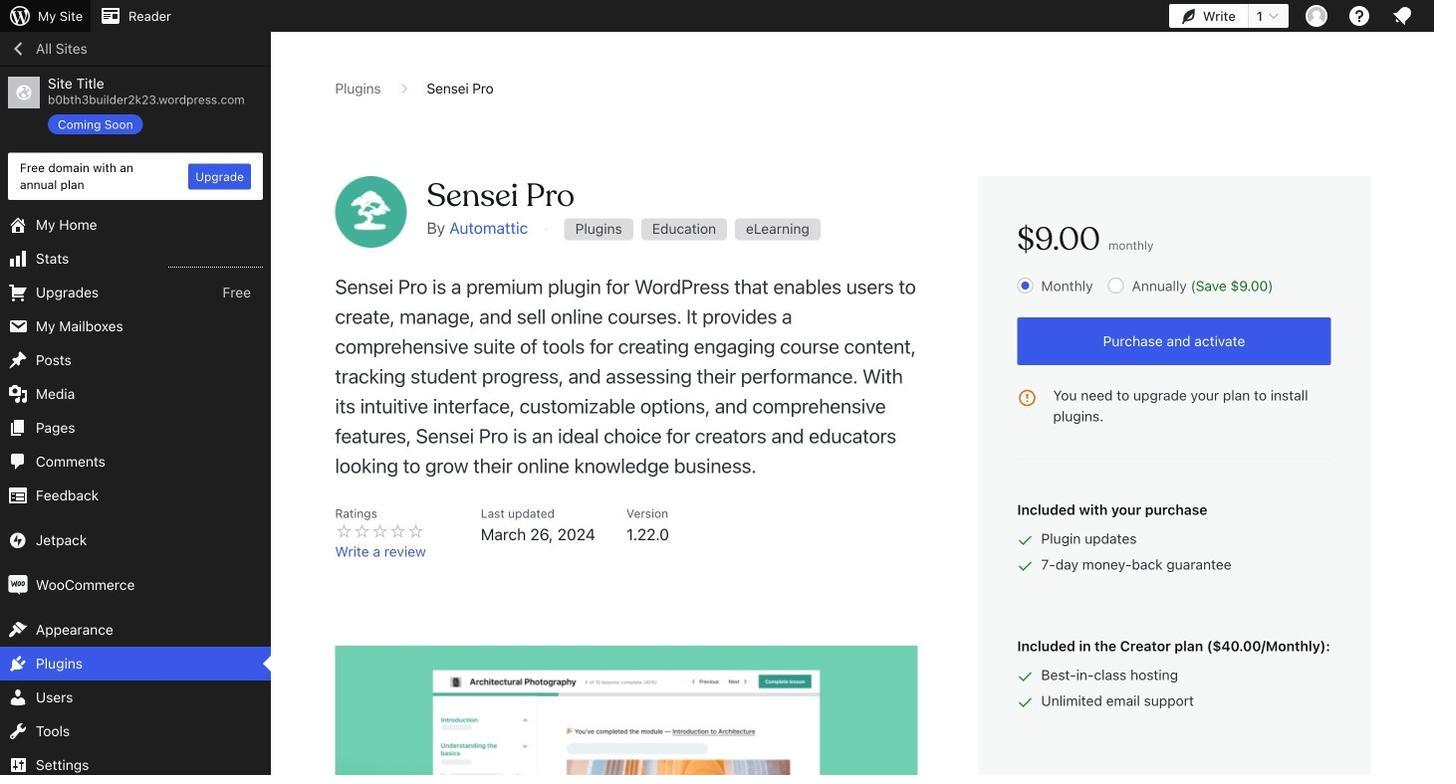Task type: locate. For each thing, give the bounding box(es) containing it.
img image
[[8, 531, 28, 551], [8, 576, 28, 596]]

1 list item from the top
[[1425, 102, 1434, 174]]

None radio
[[1108, 278, 1124, 294]]

list item
[[1425, 102, 1434, 174], [1425, 205, 1434, 299], [1425, 299, 1434, 392], [1425, 392, 1434, 466]]

main content
[[335, 79, 1371, 776]]

4 list item from the top
[[1425, 392, 1434, 466]]

0 vertical spatial img image
[[8, 531, 28, 551]]

1 vertical spatial img image
[[8, 576, 28, 596]]

manage your notifications image
[[1391, 4, 1414, 28]]

my profile image
[[1306, 5, 1328, 27]]

None radio
[[1018, 278, 1033, 294]]



Task type: describe. For each thing, give the bounding box(es) containing it.
2 img image from the top
[[8, 576, 28, 596]]

2 list item from the top
[[1425, 205, 1434, 299]]

highest hourly views 0 image
[[168, 255, 263, 268]]

3 list item from the top
[[1425, 299, 1434, 392]]

plugin icon image
[[335, 176, 407, 248]]

help image
[[1348, 4, 1372, 28]]

1 img image from the top
[[8, 531, 28, 551]]



Task type: vqa. For each thing, say whether or not it's contained in the screenshot.
Whether you're providing fishing charters or surf adventures, promoting local farmers markets or saving the whales, offering vegan cooking tips or selling organic lip balm — the Natural theme is a natural choice for your WordPress website. image
no



